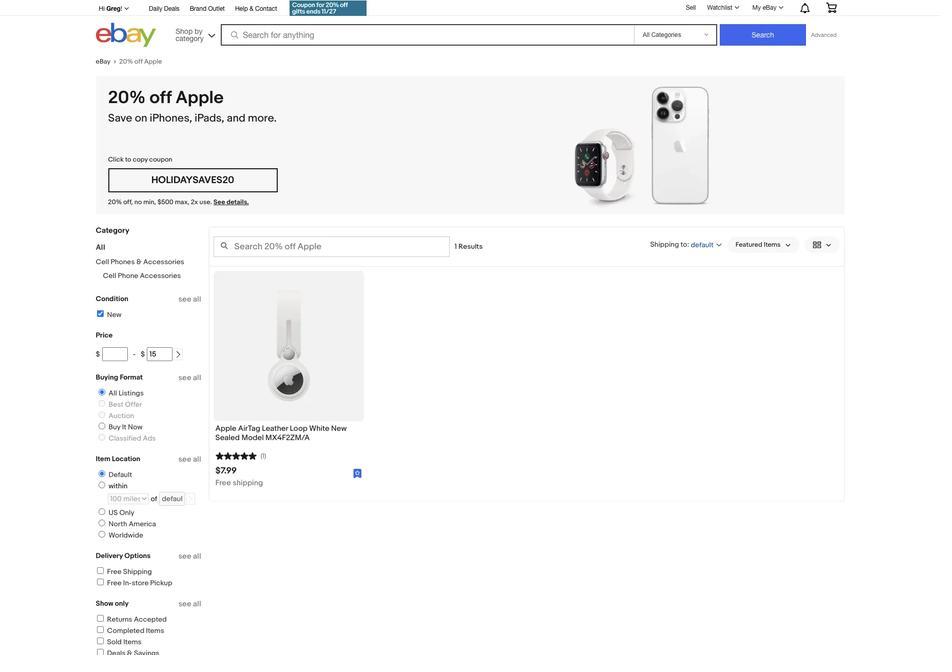 Task type: locate. For each thing, give the bounding box(es) containing it.
3 see all button from the top
[[178, 455, 201, 465]]

0 vertical spatial &
[[250, 5, 254, 12]]

5 out of 5 stars image
[[215, 451, 257, 461]]

us only link
[[94, 509, 136, 518]]

1 horizontal spatial off
[[150, 87, 172, 109]]

airtag
[[238, 424, 260, 434]]

1 horizontal spatial new
[[331, 424, 347, 434]]

apple left airtag
[[215, 424, 236, 434]]

outlet
[[208, 5, 225, 12]]

accessories
[[143, 258, 184, 267], [140, 272, 181, 280]]

1 vertical spatial items
[[146, 627, 164, 636]]

4 all from the top
[[193, 552, 201, 562]]

$ left minimum value text field
[[96, 350, 100, 359]]

0 vertical spatial items
[[764, 241, 781, 249]]

2 see all button from the top
[[178, 373, 201, 383]]

ebay right my
[[763, 4, 777, 11]]

items for featured items
[[764, 241, 781, 249]]

apple for 20% off apple save on iphones, ipads, and more.
[[176, 87, 224, 109]]

apple for 20% off apple
[[144, 58, 162, 66]]

1 $ from the left
[[96, 350, 100, 359]]

by
[[195, 27, 203, 35]]

1 horizontal spatial ebay
[[763, 4, 777, 11]]

items for completed items
[[146, 627, 164, 636]]

only
[[119, 509, 134, 518]]

free for free shipping
[[215, 479, 231, 489]]

2 vertical spatial 20%
[[108, 198, 122, 206]]

2 all from the top
[[193, 373, 201, 383]]

3 all from the top
[[193, 455, 201, 465]]

Auction radio
[[98, 412, 105, 419]]

1 vertical spatial &
[[136, 258, 142, 267]]

apple right ebay link
[[144, 58, 162, 66]]

Enter your search keyword text field
[[213, 237, 450, 257]]

0 horizontal spatial shipping
[[123, 568, 152, 577]]

account navigation
[[93, 0, 845, 17]]

& right help
[[250, 5, 254, 12]]

0 horizontal spatial all
[[96, 243, 105, 253]]

new
[[107, 311, 122, 319], [331, 424, 347, 434]]

format
[[120, 373, 143, 382]]

$ for minimum value text field
[[96, 350, 100, 359]]

1 horizontal spatial &
[[250, 5, 254, 12]]

new right new "option"
[[107, 311, 122, 319]]

completed
[[107, 627, 144, 636]]

worldwide link
[[94, 532, 145, 540]]

cell phones & accessories link
[[96, 258, 184, 267]]

all down "category"
[[96, 243, 105, 253]]

1 horizontal spatial all
[[109, 389, 117, 398]]

5 see from the top
[[178, 600, 191, 610]]

1 see all button from the top
[[178, 295, 201, 305]]

0 vertical spatial apple
[[144, 58, 162, 66]]

new inside apple airtag leather loop white new sealed model ‎mx4f2zm/a
[[331, 424, 347, 434]]

ads
[[143, 434, 156, 443]]

default
[[691, 241, 714, 249]]

apple airtag leather loop white new sealed model ‎mx4f2zm/a image
[[213, 271, 364, 422]]

free shipping link
[[95, 568, 152, 577]]

daily
[[149, 5, 162, 12]]

0 vertical spatial new
[[107, 311, 122, 319]]

Sold Items checkbox
[[97, 638, 103, 645]]

coupon
[[149, 156, 172, 164]]

apple
[[144, 58, 162, 66], [176, 87, 224, 109], [215, 424, 236, 434]]

[object undefined] image
[[353, 469, 362, 479]]

None submit
[[720, 24, 806, 46]]

Free In-store Pickup checkbox
[[97, 579, 103, 586]]

20% off apple
[[119, 58, 162, 66]]

free in-store pickup link
[[95, 579, 172, 588]]

1 horizontal spatial items
[[146, 627, 164, 636]]

within
[[109, 482, 128, 491]]

new right white
[[331, 424, 347, 434]]

4 see from the top
[[178, 552, 191, 562]]

2 vertical spatial free
[[107, 579, 122, 588]]

shipping up free in-store pickup
[[123, 568, 152, 577]]

auction
[[109, 412, 134, 421]]

1 horizontal spatial to
[[681, 240, 687, 249]]

shop by category button
[[171, 23, 217, 45]]

20% inside 20% off apple save on iphones, ipads, and more.
[[108, 87, 146, 109]]

1 see from the top
[[178, 295, 191, 305]]

cell phone accessories link
[[103, 272, 181, 280]]

all for item location
[[193, 455, 201, 465]]

store
[[132, 579, 149, 588]]

(1)
[[261, 453, 266, 461]]

apple airtag leather loop white new sealed model ‎mx4f2zm/a
[[215, 424, 347, 443]]

see for show only
[[178, 600, 191, 610]]

to left the copy
[[125, 156, 131, 164]]

free shipping
[[107, 568, 152, 577]]

items inside featured items dropdown button
[[764, 241, 781, 249]]

see all button for buying format
[[178, 373, 201, 383]]

all right all listings 'radio' in the bottom left of the page
[[109, 389, 117, 398]]

all for delivery options
[[193, 552, 201, 562]]

0 horizontal spatial items
[[123, 638, 142, 647]]

Buy It Now radio
[[98, 423, 105, 430]]

see all for condition
[[178, 295, 201, 305]]

1 vertical spatial 20%
[[108, 87, 146, 109]]

items
[[764, 241, 781, 249], [146, 627, 164, 636], [123, 638, 142, 647]]

1 see all from the top
[[178, 295, 201, 305]]

free shipping
[[215, 479, 263, 489]]

Free Shipping checkbox
[[97, 568, 103, 575]]

off up iphones,
[[150, 87, 172, 109]]

1 vertical spatial new
[[331, 424, 347, 434]]

items right featured
[[764, 241, 781, 249]]

0 horizontal spatial ebay
[[96, 58, 111, 66]]

sell
[[686, 4, 696, 11]]

apple airtag leather loop white new sealed model ‎mx4f2zm/a link
[[215, 424, 362, 446]]

0 vertical spatial free
[[215, 479, 231, 489]]

0 vertical spatial to
[[125, 156, 131, 164]]

phones
[[111, 258, 135, 267]]

save
[[108, 112, 132, 125]]

2 horizontal spatial items
[[764, 241, 781, 249]]

1 horizontal spatial $
[[141, 350, 145, 359]]

0 horizontal spatial &
[[136, 258, 142, 267]]

my
[[753, 4, 761, 11]]

all for show only
[[193, 600, 201, 610]]

off
[[134, 58, 143, 66], [150, 87, 172, 109]]

help & contact
[[235, 5, 277, 12]]

0 horizontal spatial new
[[107, 311, 122, 319]]

in-
[[123, 579, 132, 588]]

hi greg !
[[99, 5, 122, 12]]

cell left the phone
[[103, 272, 116, 280]]

0 vertical spatial all
[[96, 243, 105, 253]]

0 horizontal spatial to
[[125, 156, 131, 164]]

off right ebay link
[[134, 58, 143, 66]]

2 vertical spatial apple
[[215, 424, 236, 434]]

see all for show only
[[178, 600, 201, 610]]

go image
[[187, 496, 194, 503]]

click to copy coupon
[[108, 156, 172, 164]]

ebay
[[763, 4, 777, 11], [96, 58, 111, 66]]

phone
[[118, 272, 138, 280]]

accessories down cell phones & accessories 'link'
[[140, 272, 181, 280]]

best offer link
[[94, 401, 144, 409]]

1 vertical spatial apple
[[176, 87, 224, 109]]

location
[[112, 455, 140, 464]]

items for sold items
[[123, 638, 142, 647]]

iphones,
[[150, 112, 192, 125]]

free right free shipping checkbox
[[107, 568, 122, 577]]

2 see from the top
[[178, 373, 191, 383]]

see for buying format
[[178, 373, 191, 383]]

1 all from the top
[[193, 295, 201, 305]]

now
[[128, 423, 143, 432]]

free down the $7.99
[[215, 479, 231, 489]]

2 see all from the top
[[178, 373, 201, 383]]

all listings link
[[94, 389, 146, 398]]

no
[[134, 198, 142, 206]]

All Listings radio
[[98, 389, 105, 396]]

accessories up 'cell phone accessories' 'link'
[[143, 258, 184, 267]]

cell left phones
[[96, 258, 109, 267]]

4 see all from the top
[[178, 552, 201, 562]]

see all for delivery options
[[178, 552, 201, 562]]

5 see all from the top
[[178, 600, 201, 610]]

see all button for item location
[[178, 455, 201, 465]]

north america link
[[94, 520, 158, 529]]

1 vertical spatial cell
[[103, 272, 116, 280]]

0 vertical spatial ebay
[[763, 4, 777, 11]]

1 vertical spatial off
[[150, 87, 172, 109]]

ebay left 20% off apple
[[96, 58, 111, 66]]

cell
[[96, 258, 109, 267], [103, 272, 116, 280]]

apple up ipads,
[[176, 87, 224, 109]]

20% off apple save on iphones, ipads, and more.
[[108, 87, 277, 125]]

items down the accepted
[[146, 627, 164, 636]]

help
[[235, 5, 248, 12]]

3 see all from the top
[[178, 455, 201, 465]]

see all button
[[178, 295, 201, 305], [178, 373, 201, 383], [178, 455, 201, 465], [178, 552, 201, 562], [178, 600, 201, 610]]

1 horizontal spatial shipping
[[650, 240, 679, 249]]

advanced link
[[806, 25, 842, 45]]

to left default
[[681, 240, 687, 249]]

apple inside 20% off apple save on iphones, ipads, and more.
[[176, 87, 224, 109]]

see all for buying format
[[178, 373, 201, 383]]

see all button for delivery options
[[178, 552, 201, 562]]

20% for 20% off apple
[[119, 58, 133, 66]]

5 see all button from the top
[[178, 600, 201, 610]]

brand outlet link
[[190, 4, 225, 15]]

off inside 20% off apple save on iphones, ipads, and more.
[[150, 87, 172, 109]]

see all button for show only
[[178, 600, 201, 610]]

off for 20% off apple
[[134, 58, 143, 66]]

0 vertical spatial shipping
[[650, 240, 679, 249]]

best
[[109, 401, 123, 409]]

2 vertical spatial items
[[123, 638, 142, 647]]

watchlist
[[707, 4, 733, 11]]

5 all from the top
[[193, 600, 201, 610]]

0 horizontal spatial $
[[96, 350, 100, 359]]

see all for item location
[[178, 455, 201, 465]]

1 vertical spatial to
[[681, 240, 687, 249]]

to inside shipping to : default
[[681, 240, 687, 249]]

none submit inside shop by category "banner"
[[720, 24, 806, 46]]

buy it now
[[109, 423, 143, 432]]

classified
[[109, 434, 141, 443]]

0 vertical spatial off
[[134, 58, 143, 66]]

daily deals link
[[149, 4, 180, 15]]

free
[[215, 479, 231, 489], [107, 568, 122, 577], [107, 579, 122, 588]]

shipping left the :
[[650, 240, 679, 249]]

click
[[108, 156, 124, 164]]

North America radio
[[98, 520, 105, 527]]

classified ads
[[109, 434, 156, 443]]

within radio
[[98, 482, 105, 489]]

$ right -
[[141, 350, 145, 359]]

to
[[125, 156, 131, 164], [681, 240, 687, 249]]

all inside all cell phones & accessories cell phone accessories
[[96, 243, 105, 253]]

1 vertical spatial all
[[109, 389, 117, 398]]

free for free shipping
[[107, 568, 122, 577]]

1 vertical spatial ebay
[[96, 58, 111, 66]]

shop by category banner
[[93, 0, 845, 50]]

items down completed items link
[[123, 638, 142, 647]]

0 vertical spatial accessories
[[143, 258, 184, 267]]

0 vertical spatial 20%
[[119, 58, 133, 66]]

completed items link
[[95, 627, 164, 636]]

sell link
[[681, 4, 701, 11]]

to for :
[[681, 240, 687, 249]]

0 horizontal spatial off
[[134, 58, 143, 66]]

3 see from the top
[[178, 455, 191, 465]]

off,
[[123, 198, 133, 206]]

4 see all button from the top
[[178, 552, 201, 562]]

sold items link
[[95, 638, 142, 647]]

& up 'cell phone accessories' 'link'
[[136, 258, 142, 267]]

2 $ from the left
[[141, 350, 145, 359]]

1 vertical spatial free
[[107, 568, 122, 577]]

and
[[227, 112, 246, 125]]

returns accepted
[[107, 616, 167, 625]]

shipping to : default
[[650, 240, 714, 249]]

free left in-
[[107, 579, 122, 588]]



Task type: vqa. For each thing, say whether or not it's contained in the screenshot.
Completed Items link
yes



Task type: describe. For each thing, give the bounding box(es) containing it.
model
[[242, 434, 264, 443]]

buying
[[96, 373, 118, 382]]

shipping
[[233, 479, 263, 489]]

Completed Items checkbox
[[97, 627, 103, 634]]

category
[[176, 34, 204, 42]]

brand
[[190, 5, 207, 12]]

all cell phones & accessories cell phone accessories
[[96, 243, 184, 280]]

sold items
[[107, 638, 142, 647]]

featured items
[[736, 241, 781, 249]]

submit price range image
[[175, 351, 182, 359]]

daily deals
[[149, 5, 180, 12]]

buy it now link
[[94, 423, 145, 432]]

show only
[[96, 600, 129, 609]]

[object undefined] image
[[353, 469, 362, 479]]

20% off, no min, $500 max, 2x use. see details.
[[108, 198, 249, 206]]

all for buying format
[[193, 373, 201, 383]]

contact
[[255, 5, 277, 12]]

!
[[121, 5, 122, 12]]

offer
[[125, 401, 142, 409]]

new link
[[95, 311, 122, 319]]

advanced
[[811, 32, 837, 38]]

results
[[459, 242, 483, 251]]

show
[[96, 600, 113, 609]]

1 vertical spatial shipping
[[123, 568, 152, 577]]

watchlist link
[[702, 2, 744, 14]]

see
[[213, 198, 225, 206]]

New checkbox
[[97, 311, 103, 317]]

free for free in-store pickup
[[107, 579, 122, 588]]

delivery
[[96, 552, 123, 561]]

all for condition
[[193, 295, 201, 305]]

‎mx4f2zm/a
[[266, 434, 310, 443]]

$500
[[157, 198, 174, 206]]

min,
[[143, 198, 156, 206]]

free in-store pickup
[[107, 579, 172, 588]]

Default radio
[[98, 471, 105, 478]]

2x
[[191, 198, 198, 206]]

Deals & Savings checkbox
[[97, 650, 103, 656]]

see for condition
[[178, 295, 191, 305]]

0 vertical spatial cell
[[96, 258, 109, 267]]

& inside all cell phones & accessories cell phone accessories
[[136, 258, 142, 267]]

see all button for condition
[[178, 295, 201, 305]]

20% for 20% off, no min, $500 max, 2x use. see details.
[[108, 198, 122, 206]]

to for copy
[[125, 156, 131, 164]]

brand outlet
[[190, 5, 225, 12]]

your shopping cart image
[[826, 3, 837, 13]]

get an extra 20% off image
[[289, 1, 367, 16]]

greg
[[106, 5, 121, 12]]

Best Offer radio
[[98, 401, 105, 407]]

my ebay
[[753, 4, 777, 11]]

completed items
[[107, 627, 164, 636]]

north america
[[109, 520, 156, 529]]

use.
[[200, 198, 212, 206]]

options
[[124, 552, 151, 561]]

default text field
[[159, 493, 185, 506]]

america
[[129, 520, 156, 529]]

buy
[[109, 423, 121, 432]]

& inside account navigation
[[250, 5, 254, 12]]

apple inside apple airtag leather loop white new sealed model ‎mx4f2zm/a
[[215, 424, 236, 434]]

Minimum Value text field
[[102, 348, 128, 362]]

shop
[[176, 27, 193, 35]]

deals
[[164, 5, 180, 12]]

shop by category
[[176, 27, 204, 42]]

all for all listings
[[109, 389, 117, 398]]

auction link
[[94, 412, 136, 421]]

ipads,
[[195, 112, 224, 125]]

:
[[687, 240, 689, 249]]

only
[[115, 600, 129, 609]]

holidaysaves20 button
[[108, 168, 278, 193]]

20% for 20% off apple save on iphones, ipads, and more.
[[108, 87, 146, 109]]

all for all cell phones & accessories cell phone accessories
[[96, 243, 105, 253]]

US Only radio
[[98, 509, 105, 516]]

returns
[[107, 616, 132, 625]]

default
[[109, 471, 132, 480]]

loop
[[290, 424, 308, 434]]

off for 20% off apple save on iphones, ipads, and more.
[[150, 87, 172, 109]]

view: gallery view image
[[813, 240, 832, 250]]

$7.99
[[215, 467, 237, 477]]

item location
[[96, 455, 140, 464]]

more.
[[248, 112, 277, 125]]

hi
[[99, 5, 105, 12]]

ebay link
[[96, 58, 119, 66]]

sold
[[107, 638, 122, 647]]

returns accepted link
[[95, 616, 167, 625]]

1 results
[[455, 242, 483, 251]]

Worldwide radio
[[98, 532, 105, 538]]

delivery options
[[96, 552, 151, 561]]

worldwide
[[109, 532, 143, 540]]

Search for anything text field
[[222, 25, 632, 45]]

Classified Ads radio
[[98, 434, 105, 441]]

pickup
[[150, 579, 172, 588]]

white
[[309, 424, 330, 434]]

all listings
[[109, 389, 144, 398]]

leather
[[262, 424, 288, 434]]

Maximum Value text field
[[147, 348, 173, 362]]

default link
[[94, 471, 134, 480]]

featured
[[736, 241, 763, 249]]

1 vertical spatial accessories
[[140, 272, 181, 280]]

see for delivery options
[[178, 552, 191, 562]]

details.
[[227, 198, 249, 206]]

$ for the maximum value text box
[[141, 350, 145, 359]]

sealed
[[215, 434, 240, 443]]

ebay inside account navigation
[[763, 4, 777, 11]]

Returns Accepted checkbox
[[97, 616, 103, 622]]

north
[[109, 520, 127, 529]]

my ebay link
[[747, 2, 788, 14]]

1
[[455, 242, 457, 251]]

listings
[[119, 389, 144, 398]]

shipping inside shipping to : default
[[650, 240, 679, 249]]

see for item location
[[178, 455, 191, 465]]

us
[[109, 509, 118, 518]]

category
[[96, 226, 129, 236]]

on
[[135, 112, 147, 125]]



